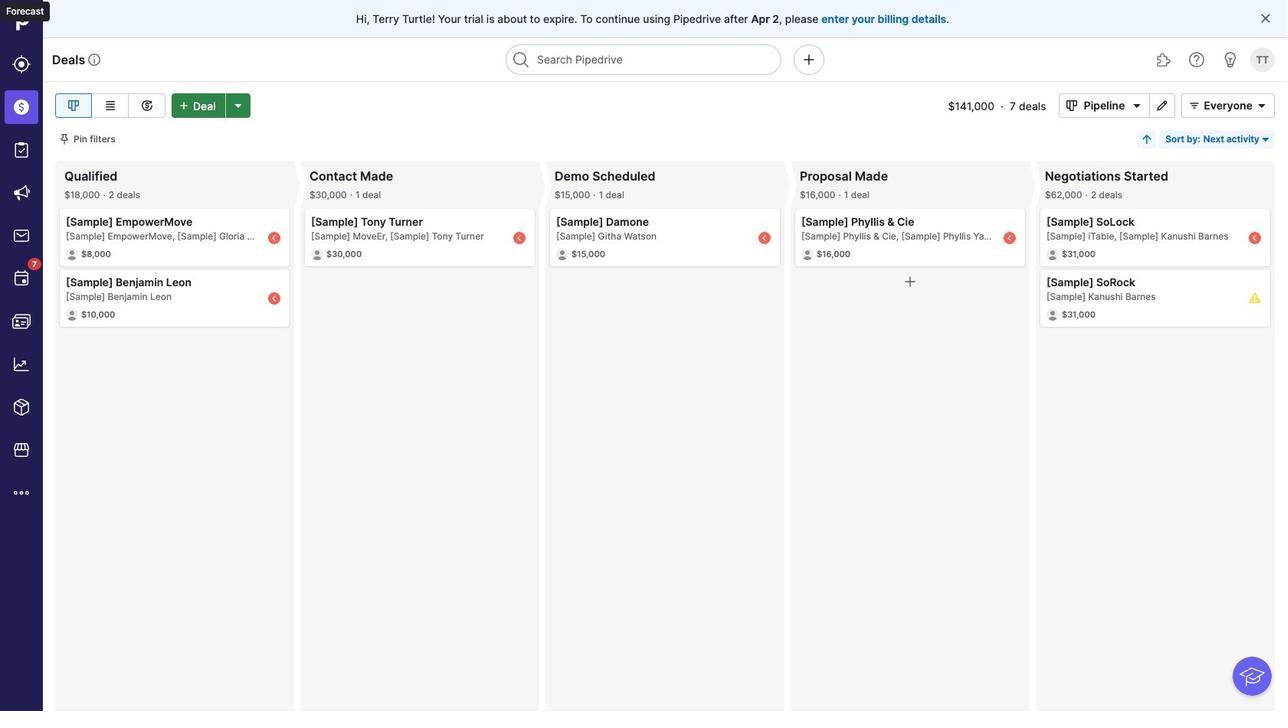 Task type: describe. For each thing, give the bounding box(es) containing it.
add deal options image
[[229, 100, 247, 112]]

quick help image
[[1188, 51, 1206, 69]]

marketplace image
[[12, 441, 31, 460]]

change order image
[[1141, 133, 1153, 146]]

info image
[[88, 54, 101, 66]]

0 vertical spatial color primary image
[[1260, 12, 1272, 25]]

insights image
[[12, 356, 31, 374]]

color primary inverted image
[[175, 100, 193, 112]]

add deal element
[[172, 93, 250, 118]]

sales assistant image
[[1221, 51, 1240, 69]]



Task type: vqa. For each thing, say whether or not it's contained in the screenshot.
the bottommost color undefined icon
no



Task type: locate. For each thing, give the bounding box(es) containing it.
knowledge center bot, also known as kc bot is an onboarding assistant that allows you to see the list of onboarding items in one place for quick and easy reference. this improves your in-app experience. image
[[1233, 658, 1272, 696]]

menu
[[0, 0, 43, 712]]

list image
[[101, 97, 119, 115]]

contacts image
[[12, 313, 31, 331]]

leads image
[[12, 55, 31, 74]]

quick add image
[[800, 51, 818, 69]]

color undefined image
[[12, 270, 31, 288]]

edit pipeline image
[[1153, 100, 1172, 112]]

more image
[[12, 484, 31, 503]]

campaigns image
[[12, 184, 31, 202]]

1 vertical spatial color primary image
[[1260, 133, 1272, 146]]

deals image
[[12, 98, 31, 116]]

home image
[[10, 10, 33, 33]]

forecast image
[[138, 97, 156, 115]]

Search Pipedrive field
[[506, 44, 782, 75]]

color primary image
[[1062, 100, 1081, 112], [1128, 100, 1147, 112], [1186, 100, 1204, 112], [1253, 100, 1271, 112], [58, 133, 70, 146]]

pipeline image
[[64, 97, 83, 115]]

color primary image
[[1260, 12, 1272, 25], [1260, 133, 1272, 146], [901, 273, 919, 291]]

menu item
[[0, 86, 43, 129]]

sales inbox image
[[12, 227, 31, 245]]

projects image
[[12, 141, 31, 159]]

products image
[[12, 398, 31, 417]]

2 vertical spatial color primary image
[[901, 273, 919, 291]]



